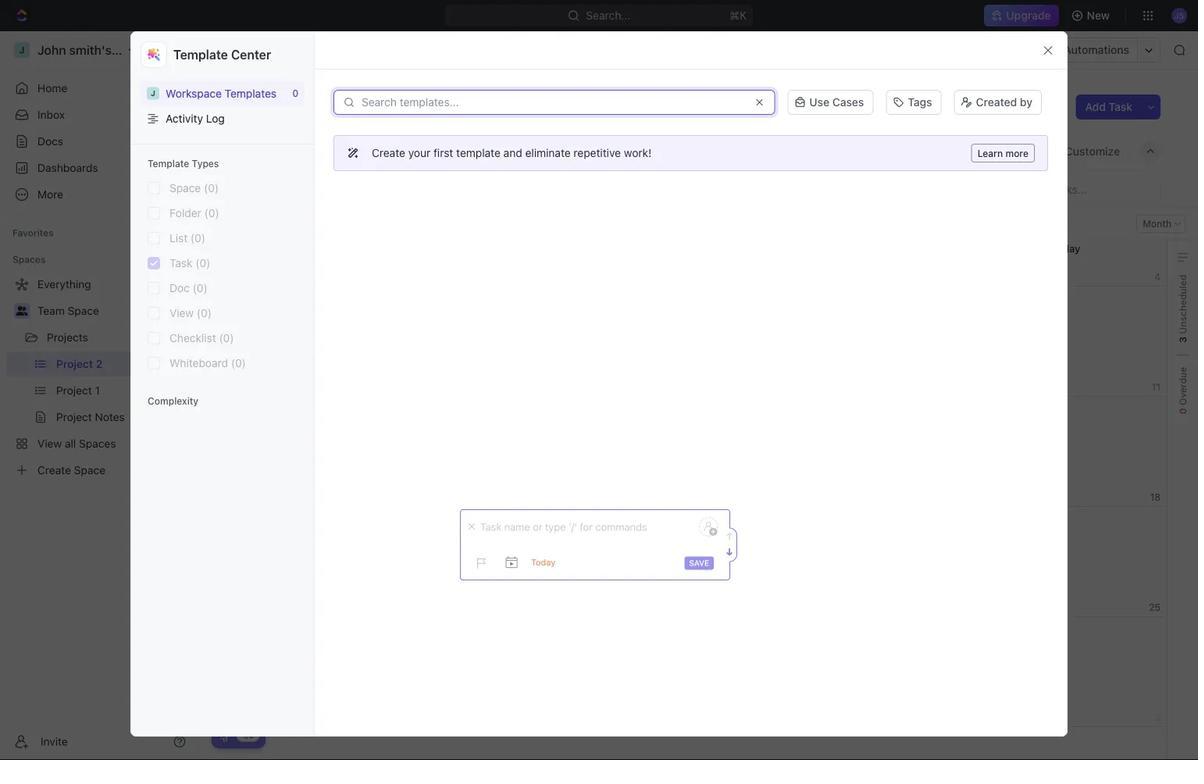 Task type: locate. For each thing, give the bounding box(es) containing it.
(0) right folder
[[204, 207, 219, 220]]

learn
[[978, 148, 1004, 159]]

today down task na﻿me or type '/' for commands field
[[531, 558, 556, 568]]

1 horizontal spatial projects
[[323, 43, 364, 56]]

team space link down doc
[[38, 299, 189, 324]]

2 vertical spatial space
[[68, 304, 99, 317]]

0 vertical spatial projects link
[[303, 41, 368, 59]]

1 horizontal spatial list
[[317, 145, 335, 158]]

space (0)
[[170, 182, 219, 195]]

overdue
[[1178, 367, 1189, 408]]

space right user group icon
[[68, 304, 99, 317]]

(0) down 'folder (0)'
[[191, 232, 206, 245]]

Search templates... text field
[[362, 96, 744, 109]]

template center
[[173, 47, 271, 62]]

space inside sidebar navigation
[[68, 304, 99, 317]]

list down folder
[[170, 232, 188, 245]]

(0) for task (0)
[[196, 257, 210, 270]]

whiteboard (0)
[[170, 357, 246, 370]]

1 vertical spatial 0
[[1178, 408, 1189, 414]]

1 vertical spatial projects
[[47, 331, 88, 344]]

gantt link
[[493, 141, 525, 163]]

0 horizontal spatial space
[[68, 304, 99, 317]]

row
[[199, 153, 1168, 287], [199, 287, 1168, 397], [199, 507, 1168, 617]]

Task na﻿me or type '/' for commands field
[[469, 521, 692, 534]]

set priority image
[[469, 552, 492, 575]]

⌘k
[[730, 9, 747, 22]]

(0) for view (0)
[[197, 307, 212, 320]]

1 vertical spatial list
[[170, 232, 188, 245]]

board
[[257, 145, 288, 158]]

inbox
[[38, 108, 65, 121]]

dashboards link
[[6, 156, 192, 181]]

task up doc
[[170, 257, 193, 270]]

(0) down sunday
[[196, 257, 210, 270]]

template for template types
[[148, 158, 189, 169]]

2
[[312, 93, 325, 119]]

0 vertical spatial today
[[218, 218, 245, 229]]

add task button
[[1076, 95, 1142, 120]]

0 vertical spatial team space
[[228, 43, 290, 56]]

0 horizontal spatial team space link
[[38, 299, 189, 324]]

task
[[1109, 100, 1133, 113], [170, 257, 193, 270]]

18 row
[[199, 397, 1168, 507]]

(0) right view
[[197, 307, 212, 320]]

space up templates
[[258, 43, 290, 56]]

doc
[[170, 282, 190, 295]]

(0) right whiteboard
[[231, 357, 246, 370]]

0 vertical spatial template
[[173, 47, 228, 62]]

templates
[[225, 87, 277, 100]]

whiteboard
[[170, 357, 228, 370]]

team space right user group image
[[228, 43, 290, 56]]

0
[[293, 88, 299, 99], [1178, 408, 1189, 414]]

template up the 'workspace'
[[173, 47, 228, 62]]

team
[[228, 43, 255, 56], [38, 304, 65, 317]]

0 down 3
[[1178, 408, 1189, 414]]

(0) for doc (0)
[[193, 282, 208, 295]]

today up sunday
[[218, 218, 245, 229]]

(0) for checklist (0)
[[219, 332, 234, 345]]

Search tasks... text field
[[1004, 178, 1160, 201]]

projects
[[323, 43, 364, 56], [47, 331, 88, 344]]

project
[[237, 93, 307, 119]]

favorites
[[13, 227, 54, 238]]

0 vertical spatial task
[[1109, 100, 1133, 113]]

0 vertical spatial list
[[317, 145, 335, 158]]

template
[[173, 47, 228, 62], [148, 158, 189, 169]]

team space link
[[209, 41, 294, 59], [38, 299, 189, 324]]

list for list (0)
[[170, 232, 188, 245]]

tree
[[6, 272, 192, 483]]

(0) right doc
[[193, 282, 208, 295]]

workspace
[[166, 87, 222, 100]]

onboarding checklist button image
[[218, 730, 231, 742]]

(0) for whiteboard (0)
[[231, 357, 246, 370]]

team right user group image
[[228, 43, 255, 56]]

first
[[434, 147, 454, 159]]

project 2
[[237, 93, 330, 119]]

1 horizontal spatial 0
[[1178, 408, 1189, 414]]

row containing 19
[[199, 507, 1168, 617]]

projects link inside "tree"
[[47, 325, 148, 350]]

1 horizontal spatial team space link
[[209, 41, 294, 59]]

calendar
[[364, 145, 411, 158]]

list
[[317, 145, 335, 158], [170, 232, 188, 245]]

0 horizontal spatial projects
[[47, 331, 88, 344]]

2 horizontal spatial space
[[258, 43, 290, 56]]

work!
[[624, 147, 652, 159]]

1 vertical spatial team
[[38, 304, 65, 317]]

0 horizontal spatial list
[[170, 232, 188, 245]]

0 vertical spatial team space link
[[209, 41, 294, 59]]

1 vertical spatial team space link
[[38, 299, 189, 324]]

invite
[[41, 735, 68, 748]]

list link
[[314, 141, 335, 163]]

(0)
[[204, 182, 219, 195], [204, 207, 219, 220], [191, 232, 206, 245], [196, 257, 210, 270], [193, 282, 208, 295], [197, 307, 212, 320], [219, 332, 234, 345], [231, 357, 246, 370]]

1 vertical spatial today
[[531, 558, 556, 568]]

1 vertical spatial projects link
[[47, 325, 148, 350]]

projects link
[[303, 41, 368, 59], [47, 325, 148, 350]]

0 horizontal spatial team space
[[38, 304, 99, 317]]

0 left 2
[[293, 88, 299, 99]]

team space right user group icon
[[38, 304, 99, 317]]

team space
[[228, 43, 290, 56], [38, 304, 99, 317]]

sidebar navigation
[[0, 31, 199, 760]]

checklist
[[170, 332, 216, 345]]

team right user group icon
[[38, 304, 65, 317]]

(0) down types
[[204, 182, 219, 195]]

favorites button
[[6, 223, 60, 242]]

19
[[320, 602, 331, 613]]

projects inside sidebar navigation
[[47, 331, 88, 344]]

space down template types at the left of page
[[170, 182, 201, 195]]

1 vertical spatial task
[[170, 257, 193, 270]]

list down 2
[[317, 145, 335, 158]]

repetitive
[[574, 147, 621, 159]]

today inside button
[[218, 218, 245, 229]]

18
[[1151, 492, 1161, 503]]

tree containing team space
[[6, 272, 192, 483]]

inbox link
[[6, 102, 192, 127]]

26 row
[[199, 617, 1168, 728]]

0 horizontal spatial projects link
[[47, 325, 148, 350]]

0 horizontal spatial team
[[38, 304, 65, 317]]

1 vertical spatial template
[[148, 158, 189, 169]]

1 horizontal spatial team
[[228, 43, 255, 56]]

grid
[[198, 153, 1168, 760]]

team space link up templates
[[209, 41, 294, 59]]

task right add
[[1109, 100, 1133, 113]]

space
[[258, 43, 290, 56], [170, 182, 201, 195], [68, 304, 99, 317]]

1 horizontal spatial task
[[1109, 100, 1133, 113]]

eliminate
[[526, 147, 571, 159]]

new
[[1087, 9, 1110, 22]]

0 vertical spatial 0
[[293, 88, 299, 99]]

1 horizontal spatial space
[[170, 182, 201, 195]]

list (0)
[[170, 232, 206, 245]]

cell
[[337, 153, 476, 286], [475, 153, 615, 286], [614, 153, 753, 286], [752, 153, 891, 286], [891, 153, 1030, 286], [337, 287, 476, 396], [475, 287, 615, 396], [614, 287, 753, 396], [752, 287, 891, 396], [891, 287, 1030, 396], [752, 397, 891, 506], [891, 397, 1030, 506], [752, 507, 891, 617], [891, 507, 1030, 617], [337, 617, 476, 727], [475, 617, 615, 727], [614, 617, 753, 727], [752, 617, 891, 727], [891, 617, 1030, 727]]

1 vertical spatial team space
[[38, 304, 99, 317]]

customize button
[[1045, 141, 1125, 163]]

template up space (0)
[[148, 158, 189, 169]]

3 row from the top
[[199, 507, 1168, 617]]

(0) up whiteboard (0)
[[219, 332, 234, 345]]

today
[[218, 218, 245, 229], [531, 558, 556, 568]]

0 horizontal spatial today
[[218, 218, 245, 229]]

unscheduled
[[1178, 275, 1189, 337]]

list inside list link
[[317, 145, 335, 158]]



Task type: describe. For each thing, give the bounding box(es) containing it.
task inside button
[[1109, 100, 1133, 113]]

upgrade
[[1007, 9, 1052, 22]]

automations
[[1065, 43, 1130, 56]]

upgrade link
[[985, 5, 1059, 27]]

saturday
[[1038, 243, 1081, 254]]

template
[[456, 147, 501, 159]]

task (0)
[[170, 257, 210, 270]]

1 horizontal spatial today
[[531, 558, 556, 568]]

1 row from the top
[[199, 153, 1168, 287]]

docs
[[38, 135, 63, 148]]

j
[[151, 89, 156, 98]]

automations button
[[1057, 38, 1138, 62]]

3
[[1178, 337, 1189, 343]]

0 vertical spatial projects
[[323, 43, 364, 56]]

center
[[231, 47, 271, 62]]

types
[[192, 158, 219, 169]]

team space inside "tree"
[[38, 304, 99, 317]]

activity
[[166, 112, 203, 125]]

hide
[[1014, 145, 1038, 158]]

home link
[[6, 76, 192, 101]]

checklist (0)
[[170, 332, 234, 345]]

calendar link
[[361, 141, 411, 163]]

1/5
[[242, 731, 254, 740]]

create
[[372, 147, 406, 159]]

user group image
[[214, 46, 224, 54]]

1 vertical spatial space
[[170, 182, 201, 195]]

your
[[408, 147, 431, 159]]

activity log button
[[141, 106, 305, 131]]

docs link
[[6, 129, 192, 154]]

1 horizontal spatial team space
[[228, 43, 290, 56]]

1 horizontal spatial projects link
[[303, 41, 368, 59]]

home
[[38, 82, 67, 95]]

(0) for space (0)
[[204, 182, 219, 195]]

learn more
[[978, 148, 1029, 159]]

25
[[1150, 602, 1161, 613]]

sunday
[[207, 243, 243, 254]]

view
[[170, 307, 194, 320]]

template types
[[148, 158, 219, 169]]

search
[[951, 145, 987, 158]]

save
[[690, 559, 710, 568]]

activity log
[[166, 112, 225, 125]]

complexity
[[148, 395, 199, 406]]

template for template center
[[173, 47, 228, 62]]

and
[[504, 147, 523, 159]]

0 horizontal spatial task
[[170, 257, 193, 270]]

26
[[319, 712, 331, 723]]

more
[[1006, 148, 1029, 159]]

user group image
[[16, 306, 28, 316]]

board link
[[254, 141, 288, 163]]

folder
[[170, 207, 201, 220]]

dashboards
[[38, 161, 98, 174]]

0 vertical spatial space
[[258, 43, 290, 56]]

learn more link
[[972, 144, 1035, 163]]

doc (0)
[[170, 282, 208, 295]]

onboarding checklist button element
[[218, 730, 231, 742]]

table link
[[437, 141, 467, 163]]

workspace templates
[[166, 87, 277, 100]]

search button
[[931, 141, 992, 163]]

john smith's workspace, , element
[[147, 87, 159, 99]]

add task
[[1086, 100, 1133, 113]]

hide button
[[995, 141, 1042, 163]]

list for list
[[317, 145, 335, 158]]

gantt
[[496, 145, 525, 158]]

grid containing sunday
[[198, 153, 1168, 760]]

0 vertical spatial team
[[228, 43, 255, 56]]

customize
[[1066, 145, 1121, 158]]

spaces
[[13, 254, 46, 265]]

(0) for folder (0)
[[204, 207, 219, 220]]

add
[[1086, 100, 1107, 113]]

search...
[[587, 9, 631, 22]]

0 horizontal spatial 0
[[293, 88, 299, 99]]

log
[[206, 112, 225, 125]]

today button
[[212, 215, 251, 233]]

set priority element
[[469, 552, 492, 575]]

2 row from the top
[[199, 287, 1168, 397]]

table
[[440, 145, 467, 158]]

team inside sidebar navigation
[[38, 304, 65, 317]]

new button
[[1066, 3, 1120, 28]]

folder (0)
[[170, 207, 219, 220]]

today button
[[531, 558, 556, 569]]

view (0)
[[170, 307, 212, 320]]

(0) for list (0)
[[191, 232, 206, 245]]

create your first template and eliminate repetitive work!
[[372, 147, 652, 159]]

tree inside sidebar navigation
[[6, 272, 192, 483]]



Task type: vqa. For each thing, say whether or not it's contained in the screenshot.
"Gary Orlando's Workspace, ," element
no



